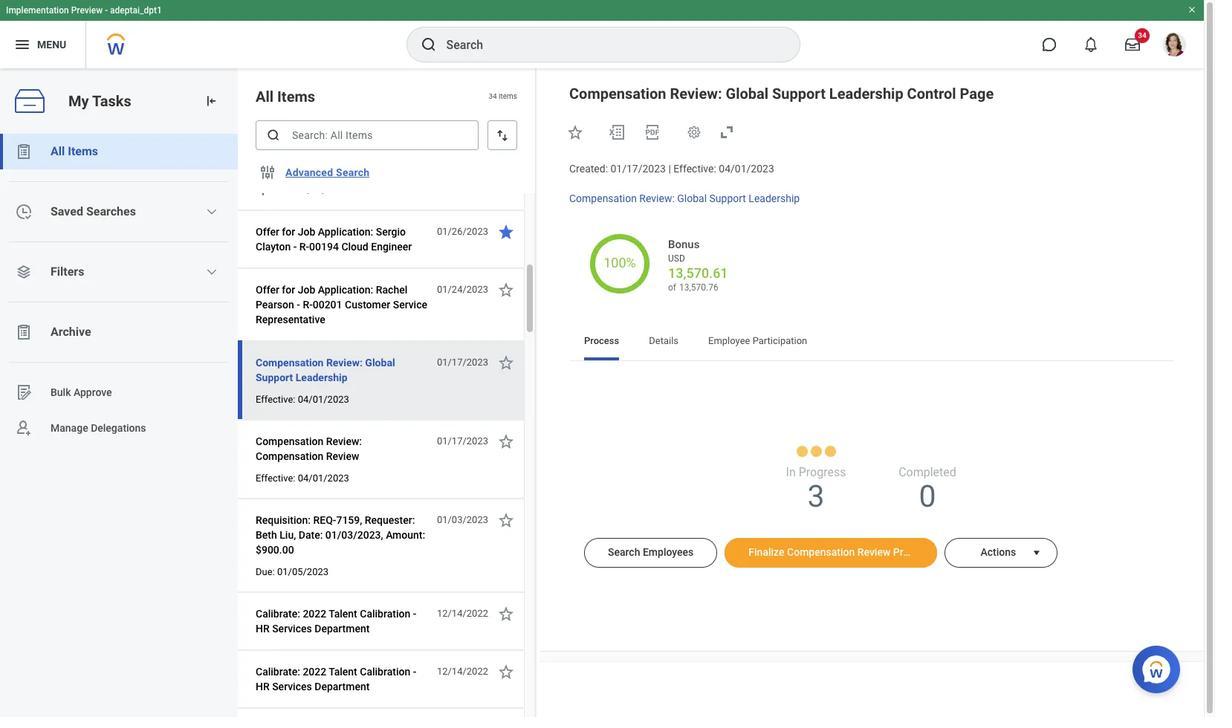 Task type: describe. For each thing, give the bounding box(es) containing it.
advanced search button
[[280, 158, 376, 187]]

items
[[499, 92, 517, 101]]

representative
[[256, 314, 325, 326]]

requisition: req-7159, requester: beth liu, date: 01/03/2023, amount: $900.00
[[256, 514, 425, 556]]

approve
[[74, 386, 112, 398]]

review: up gear image at the right top of the page
[[670, 85, 722, 103]]

updated:
[[256, 184, 294, 196]]

sergio
[[376, 226, 406, 238]]

in
[[786, 465, 796, 479]]

searches
[[86, 204, 136, 219]]

0 vertical spatial leadership
[[830, 85, 904, 103]]

effective: 04/01/2023 for review
[[256, 473, 349, 484]]

10/19/2023
[[297, 184, 348, 196]]

adeptai_dpt1
[[110, 5, 162, 16]]

preview
[[71, 5, 103, 16]]

updated: 10/19/2023
[[256, 184, 348, 196]]

customer
[[345, 299, 390, 311]]

offer for job application: sergio clayton ‎- r-00194 cloud engineer
[[256, 226, 412, 253]]

review inside compensation review: compensation review
[[326, 451, 359, 462]]

review: inside compensation review: compensation review
[[326, 436, 362, 448]]

archive
[[51, 325, 91, 339]]

compensation review: global support leadership link
[[569, 189, 800, 204]]

amount:
[[386, 529, 425, 541]]

0
[[919, 478, 936, 514]]

clipboard image for archive
[[15, 323, 33, 341]]

process inside button
[[893, 546, 931, 558]]

control
[[907, 85, 956, 103]]

search inside button
[[336, 167, 370, 178]]

calibrate: 2022 talent calibration - hr services department for first calibrate: 2022 talent calibration - hr services department button from the bottom
[[256, 666, 417, 693]]

date:
[[299, 529, 323, 541]]

engineer
[[371, 241, 412, 253]]

details
[[649, 335, 679, 346]]

all inside button
[[51, 144, 65, 158]]

compensation review: global support leadership inside compensation review: global support leadership button
[[256, 357, 395, 384]]

calibration for 2nd calibrate: 2022 talent calibration - hr services department button from the bottom of the item list element at the left of page
[[360, 608, 411, 620]]

filters button
[[0, 254, 238, 290]]

chevron down image
[[206, 266, 218, 278]]

profile logan mcneil image
[[1163, 33, 1186, 60]]

justify image
[[13, 36, 31, 54]]

review: down |
[[640, 192, 675, 204]]

my tasks element
[[0, 68, 238, 717]]

list containing all items
[[0, 134, 238, 446]]

for for pearson
[[282, 284, 295, 296]]

‎- for pearson
[[297, 299, 300, 311]]

00201
[[313, 299, 342, 311]]

calibration for first calibrate: 2022 talent calibration - hr services department button from the bottom
[[360, 666, 411, 678]]

transformation import image
[[204, 94, 219, 109]]

all items button
[[0, 134, 238, 169]]

offer for job application: rachel pearson ‎- r-00201 customer service representative
[[256, 284, 427, 326]]

01/03/2023
[[437, 514, 488, 526]]

completed
[[899, 465, 957, 479]]

talent for first calibrate: 2022 talent calibration - hr services department button from the bottom
[[329, 666, 357, 678]]

due:
[[256, 566, 275, 578]]

application: for cloud
[[318, 226, 373, 238]]

leadership inside 'compensation review: global support leadership' link
[[749, 192, 800, 204]]

0 horizontal spatial search image
[[266, 128, 281, 143]]

rename image
[[15, 384, 33, 401]]

7159,
[[336, 514, 362, 526]]

notifications large image
[[1084, 37, 1099, 52]]

item list element
[[238, 68, 537, 717]]

requester:
[[365, 514, 415, 526]]

- inside menu banner
[[105, 5, 108, 16]]

compensation review: global support leadership control page
[[569, 85, 994, 103]]

advanced search
[[285, 167, 370, 178]]

job for 00194
[[298, 226, 315, 238]]

actions button
[[945, 538, 1028, 568]]

department for 2nd calibrate: 2022 talent calibration - hr services department button from the bottom of the item list element at the left of page
[[315, 623, 370, 635]]

delegations
[[91, 422, 146, 434]]

requisition: req-7159, requester: beth liu, date: 01/03/2023, amount: $900.00 button
[[256, 511, 429, 559]]

compensation review: compensation review
[[256, 436, 362, 462]]

2 horizontal spatial global
[[726, 85, 769, 103]]

implementation
[[6, 5, 69, 16]]

01/03/2023,
[[325, 529, 383, 541]]

menu button
[[0, 21, 86, 68]]

34 button
[[1117, 28, 1150, 61]]

star image for offer for job application: sergio clayton ‎- r-00194 cloud engineer
[[497, 223, 515, 241]]

saved searches
[[51, 204, 136, 219]]

hr for 2nd calibrate: 2022 talent calibration - hr services department button from the bottom of the item list element at the left of page
[[256, 623, 270, 635]]

00194
[[309, 241, 339, 253]]

0 vertical spatial effective:
[[674, 163, 717, 175]]

star image for offer for job application: rachel pearson ‎- r-00201 customer service representative
[[497, 281, 515, 299]]

04/01/2023 for compensation
[[298, 473, 349, 484]]

calibrate: for 2nd calibrate: 2022 talent calibration - hr services department button from the bottom of the item list element at the left of page
[[256, 608, 300, 620]]

2 calibrate: 2022 talent calibration - hr services department button from the top
[[256, 663, 429, 696]]

3 group
[[761, 372, 872, 514]]

list containing 3
[[584, 372, 1160, 520]]

all items inside button
[[51, 144, 98, 158]]

search employees button
[[584, 538, 718, 568]]

leadership inside compensation review: global support leadership button
[[296, 372, 348, 384]]

inbox large image
[[1126, 37, 1140, 52]]

0 vertical spatial support
[[772, 85, 826, 103]]

due: 01/05/2023
[[256, 566, 329, 578]]

created:
[[569, 163, 608, 175]]

in progress 3
[[786, 465, 846, 514]]

calibrate: for first calibrate: 2022 talent calibration - hr services department button from the bottom
[[256, 666, 300, 678]]

tab list containing process
[[569, 325, 1175, 360]]

department for first calibrate: 2022 talent calibration - hr services department button from the bottom
[[315, 681, 370, 693]]

job for 00201
[[298, 284, 315, 296]]

offer for job application: sergio clayton ‎- r-00194 cloud engineer button
[[256, 223, 429, 256]]

‎- for clayton
[[293, 241, 297, 253]]

saved searches button
[[0, 194, 238, 230]]

34 for 34 items
[[489, 92, 497, 101]]

search inside button
[[608, 546, 640, 558]]

clock check image
[[15, 203, 33, 221]]

fullscreen image
[[718, 123, 736, 141]]

clayton
[[256, 241, 291, 253]]

employees
[[643, 546, 694, 558]]

cloud
[[342, 241, 369, 253]]

my tasks
[[68, 92, 131, 110]]

13,570.61
[[668, 265, 728, 281]]

offer for offer for job application: sergio clayton ‎- r-00194 cloud engineer
[[256, 226, 279, 238]]

gear image
[[687, 125, 702, 140]]

0 list item
[[872, 464, 984, 514]]

export to excel image
[[608, 123, 626, 141]]

effective: for compensation review: global support leadership
[[256, 394, 296, 405]]

34 items
[[489, 92, 517, 101]]

bulk approve
[[51, 386, 112, 398]]

1 horizontal spatial search image
[[420, 36, 437, 54]]

support inside button
[[256, 372, 293, 384]]

global inside compensation review: global support leadership button
[[365, 357, 395, 369]]

clipboard image for all items
[[15, 143, 33, 161]]

01/24/2023
[[437, 284, 488, 295]]

finalize compensation review process button
[[725, 538, 938, 568]]



Task type: vqa. For each thing, say whether or not it's contained in the screenshot.
first HR from the bottom
yes



Task type: locate. For each thing, give the bounding box(es) containing it.
‎- inside offer for job application: sergio clayton ‎- r-00194 cloud engineer
[[293, 241, 297, 253]]

0 vertical spatial job
[[298, 226, 315, 238]]

application:
[[318, 226, 373, 238], [318, 284, 373, 296]]

1 horizontal spatial review
[[858, 546, 891, 558]]

rachel
[[376, 284, 408, 296]]

participation
[[753, 335, 808, 346]]

compensation review: global support leadership button
[[256, 354, 429, 387]]

1 vertical spatial 01/17/2023
[[437, 357, 488, 368]]

0 horizontal spatial review
[[326, 451, 359, 462]]

1 vertical spatial search image
[[266, 128, 281, 143]]

r- up representative
[[303, 299, 313, 311]]

2 clipboard image from the top
[[15, 323, 33, 341]]

clipboard image inside the all items button
[[15, 143, 33, 161]]

- for 2nd calibrate: 2022 talent calibration - hr services department button from the bottom of the item list element at the left of page
[[413, 608, 417, 620]]

1 horizontal spatial support
[[710, 192, 746, 204]]

0 vertical spatial 12/14/2022
[[437, 608, 488, 619]]

2 talent from the top
[[329, 666, 357, 678]]

job up 00201
[[298, 284, 315, 296]]

process left the details
[[584, 335, 619, 346]]

req-
[[313, 514, 336, 526]]

my
[[68, 92, 89, 110]]

review: inside the compensation review: global support leadership
[[326, 357, 363, 369]]

services
[[272, 623, 312, 635], [272, 681, 312, 693]]

0 vertical spatial for
[[282, 226, 295, 238]]

1 horizontal spatial search
[[608, 546, 640, 558]]

1 vertical spatial calibrate:
[[256, 666, 300, 678]]

talent for 2nd calibrate: 2022 talent calibration - hr services department button from the bottom of the item list element at the left of page
[[329, 608, 357, 620]]

r- for 00201
[[303, 299, 313, 311]]

1 talent from the top
[[329, 608, 357, 620]]

search
[[336, 167, 370, 178], [608, 546, 640, 558]]

3 star image from the top
[[497, 511, 515, 529]]

‎- right clayton
[[293, 241, 297, 253]]

1 vertical spatial search
[[608, 546, 640, 558]]

employee
[[708, 335, 750, 346]]

1 vertical spatial support
[[710, 192, 746, 204]]

1 effective: 04/01/2023 from the top
[[256, 394, 349, 405]]

bulk
[[51, 386, 71, 398]]

1 offer from the top
[[256, 226, 279, 238]]

1 calibrate: 2022 talent calibration - hr services department button from the top
[[256, 605, 429, 638]]

1 vertical spatial offer
[[256, 284, 279, 296]]

offer inside offer for job application: rachel pearson ‎- r-00201 customer service representative
[[256, 284, 279, 296]]

star image
[[566, 123, 584, 141], [497, 354, 515, 372], [497, 433, 515, 451], [497, 605, 515, 623]]

process down 0 at the bottom right of the page
[[893, 546, 931, 558]]

2 application: from the top
[[318, 284, 373, 296]]

1 vertical spatial 2022
[[303, 666, 327, 678]]

0 vertical spatial clipboard image
[[15, 143, 33, 161]]

global down created: 01/17/2023 | effective: 04/01/2023
[[677, 192, 707, 204]]

$900.00
[[256, 544, 294, 556]]

0 horizontal spatial 34
[[489, 92, 497, 101]]

job inside offer for job application: sergio clayton ‎- r-00194 cloud engineer
[[298, 226, 315, 238]]

close environment banner image
[[1188, 5, 1197, 14]]

3 list item
[[761, 464, 872, 514]]

menu
[[37, 38, 66, 50]]

finalize
[[749, 546, 785, 558]]

0 horizontal spatial all
[[51, 144, 65, 158]]

4 star image from the top
[[497, 663, 515, 681]]

implementation preview -   adeptai_dpt1
[[6, 5, 162, 16]]

manage
[[51, 422, 88, 434]]

1 vertical spatial effective: 04/01/2023
[[256, 473, 349, 484]]

1 vertical spatial calibrate: 2022 talent calibration - hr services department button
[[256, 663, 429, 696]]

for up pearson
[[282, 284, 295, 296]]

34 left profile logan mcneil 'icon'
[[1138, 31, 1147, 39]]

0 vertical spatial all
[[256, 88, 274, 106]]

34 for 34
[[1138, 31, 1147, 39]]

- for first calibrate: 2022 talent calibration - hr services department button from the bottom
[[413, 666, 417, 678]]

employee participation
[[708, 335, 808, 346]]

34 left items
[[489, 92, 497, 101]]

1 vertical spatial 12/14/2022
[[437, 666, 488, 677]]

2 offer from the top
[[256, 284, 279, 296]]

r- for 00194
[[299, 241, 309, 253]]

items inside button
[[68, 144, 98, 158]]

0 horizontal spatial compensation review: global support leadership
[[256, 357, 395, 384]]

‎- up representative
[[297, 299, 300, 311]]

bonus usd 13,570.61 of 13,570.76
[[668, 238, 728, 293]]

items inside item list element
[[277, 88, 315, 106]]

1 for from the top
[[282, 226, 295, 238]]

0 vertical spatial 34
[[1138, 31, 1147, 39]]

effective: for compensation review: compensation review
[[256, 473, 296, 484]]

liu,
[[280, 529, 296, 541]]

13,570.76
[[679, 282, 719, 293]]

2 job from the top
[[298, 284, 315, 296]]

manage delegations
[[51, 422, 146, 434]]

2 department from the top
[[315, 681, 370, 693]]

service
[[393, 299, 427, 311]]

1 vertical spatial all items
[[51, 144, 98, 158]]

2 vertical spatial 01/17/2023
[[437, 436, 488, 447]]

created: 01/17/2023 | effective: 04/01/2023
[[569, 163, 774, 175]]

‎-
[[293, 241, 297, 253], [297, 299, 300, 311]]

1 vertical spatial calibration
[[360, 666, 411, 678]]

1 vertical spatial services
[[272, 681, 312, 693]]

0 horizontal spatial list
[[0, 134, 238, 446]]

1 horizontal spatial compensation review: global support leadership
[[569, 192, 800, 204]]

filters
[[51, 265, 84, 279]]

beth
[[256, 529, 277, 541]]

2 12/14/2022 from the top
[[437, 666, 488, 677]]

job up 00194
[[298, 226, 315, 238]]

2 services from the top
[[272, 681, 312, 693]]

01/17/2023 for compensation review: global support leadership
[[437, 357, 488, 368]]

1 hr from the top
[[256, 623, 270, 635]]

for inside offer for job application: rachel pearson ‎- r-00201 customer service representative
[[282, 284, 295, 296]]

2 vertical spatial leadership
[[296, 372, 348, 384]]

bulk approve link
[[0, 375, 238, 410]]

2 calibrate: 2022 talent calibration - hr services department from the top
[[256, 666, 417, 693]]

1 department from the top
[[315, 623, 370, 635]]

star image
[[497, 223, 515, 241], [497, 281, 515, 299], [497, 511, 515, 529], [497, 663, 515, 681]]

sort image
[[495, 128, 510, 143]]

compensation review: global support leadership down created: 01/17/2023 | effective: 04/01/2023
[[569, 192, 800, 204]]

effective: 04/01/2023 down compensation review: global support leadership button
[[256, 394, 349, 405]]

1 vertical spatial calibrate: 2022 talent calibration - hr services department
[[256, 666, 417, 693]]

1 horizontal spatial global
[[677, 192, 707, 204]]

Search: All Items text field
[[256, 120, 479, 150]]

0 horizontal spatial support
[[256, 372, 293, 384]]

1 vertical spatial global
[[677, 192, 707, 204]]

hr for first calibrate: 2022 talent calibration - hr services department button from the bottom
[[256, 681, 270, 693]]

for inside offer for job application: sergio clayton ‎- r-00194 cloud engineer
[[282, 226, 295, 238]]

all inside item list element
[[256, 88, 274, 106]]

pearson
[[256, 299, 294, 311]]

compensation
[[569, 85, 667, 103], [569, 192, 637, 204], [256, 357, 324, 369], [256, 436, 324, 448], [256, 451, 324, 462], [787, 546, 855, 558]]

0 vertical spatial offer
[[256, 226, 279, 238]]

2 vertical spatial -
[[413, 666, 417, 678]]

menu banner
[[0, 0, 1204, 68]]

0 vertical spatial calibration
[[360, 608, 411, 620]]

advanced
[[285, 167, 333, 178]]

effective:
[[674, 163, 717, 175], [256, 394, 296, 405], [256, 473, 296, 484]]

04/01/2023 for global
[[298, 394, 349, 405]]

2 calibration from the top
[[360, 666, 411, 678]]

1 vertical spatial process
[[893, 546, 931, 558]]

completed 0
[[899, 465, 957, 514]]

0 vertical spatial process
[[584, 335, 619, 346]]

star image for calibrate: 2022 talent calibration - hr services department
[[497, 663, 515, 681]]

compensation review: compensation review button
[[256, 433, 429, 465]]

1 vertical spatial review
[[858, 546, 891, 558]]

for for clayton
[[282, 226, 295, 238]]

3
[[808, 478, 825, 514]]

for up clayton
[[282, 226, 295, 238]]

effective: up compensation review: compensation review
[[256, 394, 296, 405]]

user plus image
[[15, 419, 33, 437]]

0 vertical spatial search
[[336, 167, 370, 178]]

0 vertical spatial ‎-
[[293, 241, 297, 253]]

items
[[277, 88, 315, 106], [68, 144, 98, 158]]

job
[[298, 226, 315, 238], [298, 284, 315, 296]]

1 vertical spatial talent
[[329, 666, 357, 678]]

1 services from the top
[[272, 623, 312, 635]]

search left employees
[[608, 546, 640, 558]]

1 vertical spatial compensation review: global support leadership
[[256, 357, 395, 384]]

review: down compensation review: global support leadership button
[[326, 436, 362, 448]]

2022 for first calibrate: 2022 talent calibration - hr services department button from the bottom
[[303, 666, 327, 678]]

1 horizontal spatial list
[[584, 372, 1160, 520]]

04/01/2023 down fullscreen image at the top
[[719, 163, 774, 175]]

1 star image from the top
[[497, 223, 515, 241]]

0 vertical spatial 04/01/2023
[[719, 163, 774, 175]]

1 horizontal spatial all
[[256, 88, 274, 106]]

r- right clayton
[[299, 241, 309, 253]]

clipboard image
[[15, 143, 33, 161], [15, 323, 33, 341]]

34 inside button
[[1138, 31, 1147, 39]]

all items inside item list element
[[256, 88, 315, 106]]

offer
[[256, 226, 279, 238], [256, 284, 279, 296]]

1 application: from the top
[[318, 226, 373, 238]]

talent
[[329, 608, 357, 620], [329, 666, 357, 678]]

34 inside item list element
[[489, 92, 497, 101]]

1 vertical spatial clipboard image
[[15, 323, 33, 341]]

0 horizontal spatial search
[[336, 167, 370, 178]]

1 calibrate: 2022 talent calibration - hr services department from the top
[[256, 608, 417, 635]]

application: for customer
[[318, 284, 373, 296]]

offer for offer for job application: rachel pearson ‎- r-00201 customer service representative
[[256, 284, 279, 296]]

clipboard image inside archive button
[[15, 323, 33, 341]]

0 vertical spatial application:
[[318, 226, 373, 238]]

process
[[584, 335, 619, 346], [893, 546, 931, 558]]

offer inside offer for job application: sergio clayton ‎- r-00194 cloud engineer
[[256, 226, 279, 238]]

12/14/2022
[[437, 608, 488, 619], [437, 666, 488, 677]]

global down customer
[[365, 357, 395, 369]]

1 horizontal spatial all items
[[256, 88, 315, 106]]

compensation review: global support leadership down representative
[[256, 357, 395, 384]]

application: up cloud
[[318, 226, 373, 238]]

‎- inside offer for job application: rachel pearson ‎- r-00201 customer service representative
[[297, 299, 300, 311]]

0 vertical spatial global
[[726, 85, 769, 103]]

1 vertical spatial 34
[[489, 92, 497, 101]]

2 for from the top
[[282, 284, 295, 296]]

|
[[669, 163, 671, 175]]

2 horizontal spatial leadership
[[830, 85, 904, 103]]

0 vertical spatial department
[[315, 623, 370, 635]]

0 vertical spatial search image
[[420, 36, 437, 54]]

1 vertical spatial items
[[68, 144, 98, 158]]

calibrate:
[[256, 608, 300, 620], [256, 666, 300, 678]]

Search Workday  search field
[[446, 28, 769, 61]]

2 star image from the top
[[497, 281, 515, 299]]

saved
[[51, 204, 83, 219]]

2 vertical spatial 04/01/2023
[[298, 473, 349, 484]]

all up saved
[[51, 144, 65, 158]]

01/05/2023
[[277, 566, 329, 578]]

calibrate: 2022 talent calibration - hr services department
[[256, 608, 417, 635], [256, 666, 417, 693]]

2 horizontal spatial support
[[772, 85, 826, 103]]

01/17/2023 for compensation review: compensation review
[[437, 436, 488, 447]]

0 vertical spatial 2022
[[303, 608, 327, 620]]

1 vertical spatial department
[[315, 681, 370, 693]]

usd
[[668, 254, 685, 264]]

view printable version (pdf) image
[[644, 123, 662, 141]]

review: down offer for job application: rachel pearson ‎- r-00201 customer service representative button
[[326, 357, 363, 369]]

0 horizontal spatial leadership
[[296, 372, 348, 384]]

2 hr from the top
[[256, 681, 270, 693]]

0 vertical spatial calibrate: 2022 talent calibration - hr services department button
[[256, 605, 429, 638]]

04/01/2023 down compensation review: compensation review
[[298, 473, 349, 484]]

offer for job application: rachel pearson ‎- r-00201 customer service representative button
[[256, 281, 429, 329]]

1 horizontal spatial 34
[[1138, 31, 1147, 39]]

2022
[[303, 608, 327, 620], [303, 666, 327, 678]]

12/14/2022 for first calibrate: 2022 talent calibration - hr services department button from the bottom
[[437, 666, 488, 677]]

clipboard image left the archive
[[15, 323, 33, 341]]

1 vertical spatial ‎-
[[297, 299, 300, 311]]

1 vertical spatial r-
[[303, 299, 313, 311]]

1 vertical spatial -
[[413, 608, 417, 620]]

application: up 00201
[[318, 284, 373, 296]]

2 2022 from the top
[[303, 666, 327, 678]]

0 vertical spatial r-
[[299, 241, 309, 253]]

2 calibrate: from the top
[[256, 666, 300, 678]]

search up 10/19/2023 on the top left of page
[[336, 167, 370, 178]]

1 horizontal spatial items
[[277, 88, 315, 106]]

0 vertical spatial review
[[326, 451, 359, 462]]

offer up clayton
[[256, 226, 279, 238]]

all right transformation import icon
[[256, 88, 274, 106]]

0 horizontal spatial all items
[[51, 144, 98, 158]]

effective: up "requisition:"
[[256, 473, 296, 484]]

1 vertical spatial job
[[298, 284, 315, 296]]

tab list
[[569, 325, 1175, 360]]

1 horizontal spatial leadership
[[749, 192, 800, 204]]

search image
[[420, 36, 437, 54], [266, 128, 281, 143]]

1 vertical spatial all
[[51, 144, 65, 158]]

0 horizontal spatial global
[[365, 357, 395, 369]]

clipboard image up clock check icon
[[15, 143, 33, 161]]

34
[[1138, 31, 1147, 39], [489, 92, 497, 101]]

2 effective: 04/01/2023 from the top
[[256, 473, 349, 484]]

search employees
[[608, 546, 694, 558]]

1 vertical spatial 04/01/2023
[[298, 394, 349, 405]]

1 horizontal spatial process
[[893, 546, 931, 558]]

1 job from the top
[[298, 226, 315, 238]]

0 vertical spatial calibrate:
[[256, 608, 300, 620]]

progress
[[799, 465, 846, 479]]

1 12/14/2022 from the top
[[437, 608, 488, 619]]

application: inside offer for job application: rachel pearson ‎- r-00201 customer service representative
[[318, 284, 373, 296]]

actions
[[981, 546, 1016, 558]]

effective: right |
[[674, 163, 717, 175]]

0 horizontal spatial items
[[68, 144, 98, 158]]

caret down image
[[1028, 547, 1046, 559]]

job inside offer for job application: rachel pearson ‎- r-00201 customer service representative
[[298, 284, 315, 296]]

global up fullscreen image at the top
[[726, 85, 769, 103]]

page
[[960, 85, 994, 103]]

0 vertical spatial items
[[277, 88, 315, 106]]

support
[[772, 85, 826, 103], [710, 192, 746, 204], [256, 372, 293, 384]]

1 vertical spatial application:
[[318, 284, 373, 296]]

bonus
[[668, 238, 700, 252]]

100%
[[604, 255, 636, 270]]

12/14/2022 for 2nd calibrate: 2022 talent calibration - hr services department button from the bottom of the item list element at the left of page
[[437, 608, 488, 619]]

global inside 'compensation review: global support leadership' link
[[677, 192, 707, 204]]

0 horizontal spatial process
[[584, 335, 619, 346]]

0 vertical spatial services
[[272, 623, 312, 635]]

0 vertical spatial effective: 04/01/2023
[[256, 394, 349, 405]]

offer up pearson
[[256, 284, 279, 296]]

finalize compensation review process
[[749, 546, 931, 558]]

archive button
[[0, 314, 238, 350]]

of
[[668, 282, 677, 293]]

01/17/2023
[[611, 163, 666, 175], [437, 357, 488, 368], [437, 436, 488, 447]]

1 vertical spatial effective:
[[256, 394, 296, 405]]

effective: 04/01/2023 for support
[[256, 394, 349, 405]]

0 vertical spatial -
[[105, 5, 108, 16]]

1 calibrate: from the top
[[256, 608, 300, 620]]

2 vertical spatial effective:
[[256, 473, 296, 484]]

0 vertical spatial calibrate: 2022 talent calibration - hr services department
[[256, 608, 417, 635]]

leadership
[[830, 85, 904, 103], [749, 192, 800, 204], [296, 372, 348, 384]]

0 vertical spatial compensation review: global support leadership
[[569, 192, 800, 204]]

0 vertical spatial 01/17/2023
[[611, 163, 666, 175]]

review inside finalize compensation review process button
[[858, 546, 891, 558]]

configure image
[[259, 164, 277, 181]]

compensation review: global support leadership
[[569, 192, 800, 204], [256, 357, 395, 384]]

calibration
[[360, 608, 411, 620], [360, 666, 411, 678]]

for
[[282, 226, 295, 238], [282, 284, 295, 296]]

tasks
[[92, 92, 131, 110]]

r-
[[299, 241, 309, 253], [303, 299, 313, 311]]

2022 for 2nd calibrate: 2022 talent calibration - hr services department button from the bottom of the item list element at the left of page
[[303, 608, 327, 620]]

04/01/2023
[[719, 163, 774, 175], [298, 394, 349, 405], [298, 473, 349, 484]]

0 vertical spatial all items
[[256, 88, 315, 106]]

requisition:
[[256, 514, 311, 526]]

manage delegations link
[[0, 410, 238, 446]]

r- inside offer for job application: rachel pearson ‎- r-00201 customer service representative
[[303, 299, 313, 311]]

calibrate: 2022 talent calibration - hr services department for 2nd calibrate: 2022 talent calibration - hr services department button from the bottom of the item list element at the left of page
[[256, 608, 417, 635]]

1 calibration from the top
[[360, 608, 411, 620]]

0 vertical spatial hr
[[256, 623, 270, 635]]

1 clipboard image from the top
[[15, 143, 33, 161]]

perspective image
[[15, 263, 33, 281]]

list
[[0, 134, 238, 446], [584, 372, 1160, 520]]

effective: 04/01/2023 down compensation review: compensation review
[[256, 473, 349, 484]]

04/01/2023 down compensation review: global support leadership button
[[298, 394, 349, 405]]

2 vertical spatial global
[[365, 357, 395, 369]]

1 2022 from the top
[[303, 608, 327, 620]]

chevron down image
[[206, 206, 218, 218]]

all items
[[256, 88, 315, 106], [51, 144, 98, 158]]

application: inside offer for job application: sergio clayton ‎- r-00194 cloud engineer
[[318, 226, 373, 238]]

1 vertical spatial leadership
[[749, 192, 800, 204]]

r- inside offer for job application: sergio clayton ‎- r-00194 cloud engineer
[[299, 241, 309, 253]]



